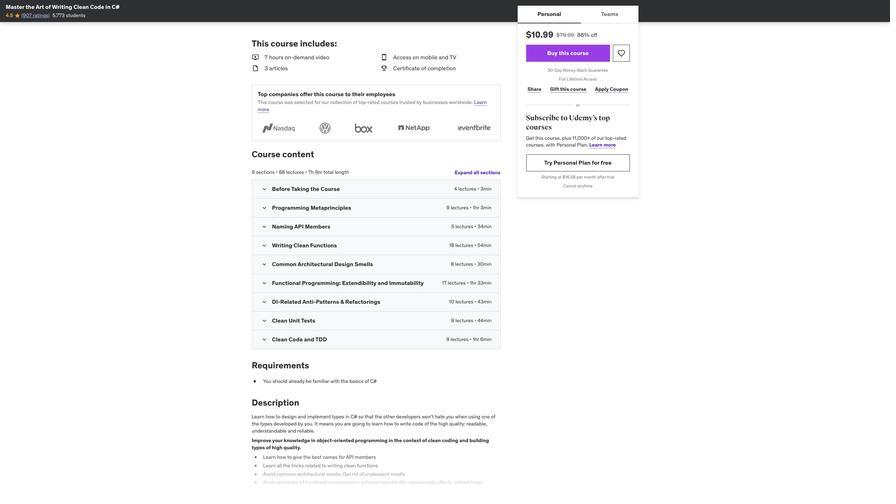 Task type: locate. For each thing, give the bounding box(es) containing it.
course
[[271, 38, 298, 49], [571, 50, 589, 57], [571, 86, 587, 93], [326, 91, 344, 98], [268, 99, 283, 106]]

learn more for subscribe to udemy's top courses
[[590, 142, 616, 148]]

• left 6min on the bottom of page
[[470, 337, 472, 343]]

0 horizontal spatial course
[[252, 149, 281, 160]]

smells
[[391, 472, 405, 478]]

small image
[[252, 64, 259, 72], [261, 318, 268, 325], [261, 337, 268, 344]]

0 vertical spatial access
[[393, 54, 412, 61]]

0 horizontal spatial learn more
[[258, 99, 487, 113]]

1 horizontal spatial with
[[546, 142, 556, 148]]

9 for programming metaprinciples
[[447, 205, 450, 211]]

• down the expand all sections dropdown button on the right of the page
[[478, 186, 480, 192]]

1 horizontal spatial courses
[[526, 123, 552, 132]]

how for learn how to give the best names for api members learn all the tricks related to writing clean functions avoid common architectural smells. get rid of unpleasant smells
[[277, 455, 286, 461]]

plan.
[[577, 142, 588, 148]]

to left the udemy's
[[561, 114, 568, 123]]

2 horizontal spatial for
[[592, 159, 600, 166]]

• up "5 lectures • 34min"
[[470, 205, 472, 211]]

3min
[[481, 186, 492, 192], [481, 205, 492, 211]]

0 vertical spatial for
[[315, 99, 321, 106]]

of right rid
[[360, 472, 364, 478]]

lectures down 8 lectures • 44min
[[451, 337, 469, 343]]

1 vertical spatial clean
[[344, 463, 356, 470]]

86%
[[578, 31, 590, 38]]

of right context
[[422, 438, 427, 444]]

how up understandable
[[266, 414, 275, 421]]

0 horizontal spatial c#
[[112, 3, 120, 10]]

4 lectures • 3min
[[454, 186, 492, 192]]

0 vertical spatial clean
[[428, 438, 441, 444]]

&
[[341, 299, 344, 306]]

0 vertical spatial 8
[[451, 261, 454, 268]]

0 horizontal spatial clean
[[344, 463, 356, 470]]

0 horizontal spatial how
[[266, 414, 275, 421]]

sections inside dropdown button
[[481, 170, 501, 176]]

1 vertical spatial how
[[384, 421, 393, 428]]

0 vertical spatial 1hr
[[473, 205, 480, 211]]

functional
[[272, 280, 301, 287]]

small image for writing clean functions
[[261, 243, 268, 250]]

how down quality.
[[277, 455, 286, 461]]

lectures right 4
[[459, 186, 476, 192]]

by right the trusted
[[417, 99, 422, 106]]

this for this course was selected for our collection of top-rated courses trusted by businesses worldwide.
[[258, 99, 267, 106]]

1 horizontal spatial our
[[597, 135, 604, 141]]

(907
[[21, 12, 32, 19]]

guarantee
[[589, 68, 609, 73]]

writing down naming
[[272, 242, 292, 249]]

sections up 4 lectures • 3min
[[481, 170, 501, 176]]

8 for clean unit tests
[[451, 318, 454, 324]]

lectures for common architectural design smells
[[455, 261, 473, 268]]

lectures down 4
[[451, 205, 469, 211]]

you left are
[[335, 421, 343, 428]]

this inside get this course, plus 11,000+ of our top-rated courses, with personal plan.
[[536, 135, 544, 141]]

small image up requirements
[[261, 337, 268, 344]]

means
[[319, 421, 334, 428]]

per
[[577, 175, 583, 180]]

more for top companies offer this course to their employees
[[258, 106, 269, 113]]

how
[[266, 414, 275, 421], [384, 421, 393, 428], [277, 455, 286, 461]]

0 vertical spatial with
[[546, 142, 556, 148]]

course down total at the left top of the page
[[321, 186, 340, 193]]

0 horizontal spatial rated
[[368, 99, 380, 106]]

api left members
[[346, 455, 354, 461]]

0 vertical spatial 3min
[[481, 186, 492, 192]]

plus
[[562, 135, 572, 141]]

• for clean code and tdd
[[470, 337, 472, 343]]

0 vertical spatial this
[[252, 38, 269, 49]]

(907 ratings)
[[21, 12, 50, 19]]

course down lifetime
[[571, 86, 587, 93]]

1 sections from the left
[[256, 169, 275, 176]]

0 vertical spatial all
[[474, 170, 479, 176]]

1 horizontal spatial learn more
[[590, 142, 616, 148]]

0 vertical spatial how
[[266, 414, 275, 421]]

1 vertical spatial 3min
[[481, 205, 492, 211]]

lectures right 5
[[456, 224, 474, 230]]

1 horizontal spatial learn more link
[[590, 142, 616, 148]]

30-
[[548, 68, 555, 73]]

selected
[[294, 99, 313, 106]]

our right 11,000+
[[597, 135, 604, 141]]

course up 88
[[252, 149, 281, 160]]

1 vertical spatial all
[[277, 463, 282, 470]]

2 vertical spatial 9
[[447, 337, 450, 343]]

lectures for writing clean functions
[[456, 243, 474, 249]]

0 vertical spatial more
[[258, 106, 269, 113]]

1 vertical spatial 8
[[451, 318, 454, 324]]

1 vertical spatial for
[[592, 159, 600, 166]]

1 horizontal spatial access
[[584, 76, 597, 82]]

certificate
[[393, 65, 420, 72]]

money-
[[563, 68, 578, 73]]

1hr left the 33min
[[470, 280, 477, 287]]

programming metaprinciples
[[272, 204, 351, 212]]

0 horizontal spatial top-
[[359, 99, 368, 106]]

of down won't
[[425, 421, 429, 428]]

• for before taking the course
[[478, 186, 480, 192]]

of right art
[[45, 3, 51, 10]]

subscribe to udemy's top courses
[[526, 114, 610, 132]]

1 horizontal spatial for
[[339, 455, 345, 461]]

2 vertical spatial personal
[[554, 159, 578, 166]]

clean down naming api members
[[294, 242, 309, 249]]

2 vertical spatial 1hr
[[473, 337, 479, 343]]

more down top
[[258, 106, 269, 113]]

1 vertical spatial high
[[272, 445, 283, 451]]

0 horizontal spatial courses
[[381, 99, 398, 106]]

c#
[[112, 3, 120, 10], [370, 379, 377, 385], [351, 414, 357, 421]]

related
[[280, 299, 301, 306]]

small image for functional programming: extendibility and immutability
[[261, 280, 268, 287]]

1 vertical spatial learn more link
[[590, 142, 616, 148]]

7
[[265, 54, 268, 61]]

0 vertical spatial learn more
[[258, 99, 487, 113]]

with down course,
[[546, 142, 556, 148]]

1 vertical spatial more
[[604, 142, 616, 148]]

members
[[305, 223, 331, 230]]

tricks
[[292, 463, 304, 470]]

1 vertical spatial this
[[258, 99, 267, 106]]

1 vertical spatial our
[[597, 135, 604, 141]]

1 vertical spatial learn more
[[590, 142, 616, 148]]

this up '7'
[[252, 38, 269, 49]]

0 vertical spatial you
[[446, 414, 454, 421]]

4.5
[[6, 12, 13, 19]]

extendibility
[[342, 280, 377, 287]]

learn more link up free
[[590, 142, 616, 148]]

0 vertical spatial personal
[[538, 10, 561, 18]]

clean inside learn how to give the best names for api members learn all the tricks related to writing clean functions avoid common architectural smells. get rid of unpleasant smells
[[344, 463, 356, 470]]

expand
[[455, 170, 473, 176]]

1 vertical spatial writing
[[272, 242, 292, 249]]

0 vertical spatial top-
[[359, 99, 368, 106]]

developed
[[274, 421, 297, 428]]

try personal plan for free
[[545, 159, 612, 166]]

businesses
[[423, 99, 448, 106]]

design
[[282, 414, 297, 421]]

lectures for functional programming: extendibility and immutability
[[448, 280, 466, 287]]

2 vertical spatial how
[[277, 455, 286, 461]]

• left the 33min
[[467, 280, 469, 287]]

learn more down employees
[[258, 99, 487, 113]]

course up back
[[571, 50, 589, 57]]

0 horizontal spatial access
[[393, 54, 412, 61]]

access down back
[[584, 76, 597, 82]]

lectures for clean unit tests
[[456, 318, 474, 324]]

of inside learn how to give the best names for api members learn all the tricks related to writing clean functions avoid common architectural smells. get rid of unpleasant smells
[[360, 472, 364, 478]]

0 vertical spatial writing
[[52, 3, 72, 10]]

all inside learn how to give the best names for api members learn all the tricks related to writing clean functions avoid common architectural smells. get rid of unpleasant smells
[[277, 463, 282, 470]]

types up understandable
[[260, 421, 273, 428]]

2 horizontal spatial how
[[384, 421, 393, 428]]

0 vertical spatial 9
[[252, 169, 255, 176]]

9 lectures • 1hr 3min
[[447, 205, 492, 211]]

• for clean unit tests
[[475, 318, 477, 324]]

1 vertical spatial code
[[289, 336, 303, 343]]

code
[[90, 3, 104, 10], [289, 336, 303, 343]]

1 horizontal spatial top-
[[606, 135, 615, 141]]

• left 34min
[[475, 224, 477, 230]]

1 horizontal spatial c#
[[351, 414, 357, 421]]

collection
[[330, 99, 352, 106]]

1 horizontal spatial clean
[[428, 438, 441, 444]]

clean up students
[[73, 3, 89, 10]]

0 vertical spatial high
[[439, 421, 448, 428]]

0 vertical spatial course
[[252, 149, 281, 160]]

understandable
[[252, 428, 287, 435]]

88
[[279, 169, 285, 176]]

0 horizontal spatial with
[[331, 379, 340, 385]]

box image
[[352, 122, 376, 135]]

types down improve
[[252, 445, 265, 451]]

using
[[469, 414, 481, 421]]

taking
[[291, 186, 309, 193]]

of down improve
[[266, 445, 271, 451]]

naming api members
[[272, 223, 331, 230]]

to up developed
[[276, 414, 281, 421]]

personal down plus
[[557, 142, 576, 148]]

small image for naming api members
[[261, 224, 268, 231]]

small image for common architectural design smells
[[261, 261, 268, 268]]

you should already be familiar with the basics of c#
[[263, 379, 377, 385]]

8 down 18
[[451, 261, 454, 268]]

1 horizontal spatial all
[[474, 170, 479, 176]]

personal up $10.99
[[538, 10, 561, 18]]

1 vertical spatial personal
[[557, 142, 576, 148]]

how down other
[[384, 421, 393, 428]]

xsmall image
[[252, 379, 258, 386]]

1 vertical spatial by
[[298, 421, 303, 428]]

api right naming
[[294, 223, 304, 230]]

top- down top
[[606, 135, 615, 141]]

and left tdd
[[304, 336, 314, 343]]

c# inside learn how to design and implement types in c# so that the other developers won't hate you when using one of the types developed by you. it means you are going to learn how to write code of the high quality: readable, understandable and reliable. improve your knowledge in object-oriented programming in the context of clean coding and building types of high quality.
[[351, 414, 357, 421]]

3min up 34min
[[481, 205, 492, 211]]

small image
[[252, 53, 259, 61], [381, 53, 388, 61], [381, 64, 388, 72], [261, 186, 268, 193], [261, 205, 268, 212], [261, 224, 268, 231], [261, 243, 268, 250], [261, 261, 268, 268], [261, 280, 268, 287], [261, 299, 268, 306]]

0 vertical spatial small image
[[252, 64, 259, 72]]

• for writing clean functions
[[475, 243, 477, 249]]

3 articles
[[265, 65, 288, 72]]

eventbrite image
[[454, 122, 495, 135]]

apply coupon
[[595, 86, 629, 93]]

3min down the expand all sections dropdown button on the right of the page
[[481, 186, 492, 192]]

this course includes:
[[252, 38, 337, 49]]

1 horizontal spatial how
[[277, 455, 286, 461]]

the left "basics"
[[341, 379, 348, 385]]

0 horizontal spatial all
[[277, 463, 282, 470]]

$10.99 $79.99 86% off
[[526, 29, 598, 40]]

$10.99
[[526, 29, 554, 40]]

high down hate
[[439, 421, 448, 428]]

more for subscribe to udemy's top courses
[[604, 142, 616, 148]]

lectures up 17 lectures • 1hr 33min
[[455, 261, 473, 268]]

1 horizontal spatial high
[[439, 421, 448, 428]]

learn
[[372, 421, 383, 428]]

1 vertical spatial c#
[[370, 379, 377, 385]]

this for get
[[536, 135, 544, 141]]

clean up rid
[[344, 463, 356, 470]]

0 vertical spatial our
[[322, 99, 329, 106]]

1 horizontal spatial by
[[417, 99, 422, 106]]

learn more link down employees
[[258, 99, 487, 113]]

share button
[[526, 82, 543, 97]]

small image for programming metaprinciples
[[261, 205, 268, 212]]

courses down subscribe
[[526, 123, 552, 132]]

2 horizontal spatial c#
[[370, 379, 377, 385]]

learn more link for top companies offer this course to their employees
[[258, 99, 487, 113]]

get this course, plus 11,000+ of our top-rated courses, with personal plan.
[[526, 135, 627, 148]]

that
[[365, 414, 374, 421]]

• left 44min
[[475, 318, 477, 324]]

1 horizontal spatial writing
[[272, 242, 292, 249]]

1 vertical spatial course
[[321, 186, 340, 193]]

0 horizontal spatial by
[[298, 421, 303, 428]]

1 3min from the top
[[481, 186, 492, 192]]

2 vertical spatial small image
[[261, 337, 268, 344]]

volkswagen image
[[317, 122, 333, 135]]

description
[[252, 398, 299, 409]]

• left 43min
[[475, 299, 477, 305]]

by inside learn how to design and implement types in c# so that the other developers won't hate you when using one of the types developed by you. it means you are going to learn how to write code of the high quality: readable, understandable and reliable. improve your knowledge in object-oriented programming in the context of clean coding and building types of high quality.
[[298, 421, 303, 428]]

small image left the clean unit tests
[[261, 318, 268, 325]]

learn
[[474, 99, 487, 106], [590, 142, 603, 148], [252, 414, 265, 421], [263, 455, 276, 461], [263, 463, 276, 470]]

0 horizontal spatial api
[[294, 223, 304, 230]]

personal inside get this course, plus 11,000+ of our top-rated courses, with personal plan.
[[557, 142, 576, 148]]

with
[[546, 142, 556, 148], [331, 379, 340, 385]]

lectures right 18
[[456, 243, 474, 249]]

this down top
[[258, 99, 267, 106]]

tab list
[[518, 6, 639, 23]]

mobile
[[421, 54, 438, 61]]

2 sections from the left
[[481, 170, 501, 176]]

architectural
[[298, 261, 333, 268]]

thrive in your career element
[[252, 0, 501, 22]]

0 vertical spatial rated
[[368, 99, 380, 106]]

top- down their
[[359, 99, 368, 106]]

high down your at left bottom
[[272, 445, 283, 451]]

8 down 10
[[451, 318, 454, 324]]

lectures up 9 lectures • 1hr 6min
[[456, 318, 474, 324]]

0 horizontal spatial our
[[322, 99, 329, 106]]

10 lectures • 43min
[[449, 299, 492, 305]]

this right buy
[[559, 50, 569, 57]]

sections left 88
[[256, 169, 275, 176]]

18 lectures • 54min
[[449, 243, 492, 249]]

0 horizontal spatial more
[[258, 106, 269, 113]]

0 horizontal spatial high
[[272, 445, 283, 451]]

how inside learn how to give the best names for api members learn all the tricks related to writing clean functions avoid common architectural smells. get rid of unpleasant smells
[[277, 455, 286, 461]]

1hr for and
[[470, 280, 477, 287]]

this for gift
[[560, 86, 570, 93]]

1 vertical spatial rated
[[615, 135, 627, 141]]

smells
[[355, 261, 373, 268]]

should
[[273, 379, 288, 385]]

personal inside personal button
[[538, 10, 561, 18]]

offer
[[300, 91, 313, 98]]

expand all sections
[[455, 170, 501, 176]]

and up the you.
[[298, 414, 306, 421]]

personal up the $16.58
[[554, 159, 578, 166]]

courses down employees
[[381, 99, 398, 106]]

learn how to design and implement types in c# so that the other developers won't hate you when using one of the types developed by you. it means you are going to learn how to write code of the high quality: readable, understandable and reliable. improve your knowledge in object-oriented programming in the context of clean coding and building types of high quality.
[[252, 414, 496, 451]]

knowledge
[[284, 438, 310, 444]]

of down 'access on mobile and tv'
[[421, 65, 426, 72]]

teams
[[601, 10, 619, 18]]

gift
[[550, 86, 559, 93]]

writing up "5,773"
[[52, 3, 72, 10]]

the right taking at the left top
[[311, 186, 320, 193]]

1 horizontal spatial you
[[446, 414, 454, 421]]

$79.99
[[557, 31, 575, 38]]

0 vertical spatial learn more link
[[258, 99, 487, 113]]

lectures for before taking the course
[[459, 186, 476, 192]]

1hr
[[473, 205, 480, 211], [470, 280, 477, 287], [473, 337, 479, 343]]

for up writing
[[339, 455, 345, 461]]

day
[[555, 68, 562, 73]]

1 horizontal spatial code
[[289, 336, 303, 343]]

access up certificate
[[393, 54, 412, 61]]

1 horizontal spatial more
[[604, 142, 616, 148]]

• for common architectural design smells
[[474, 261, 476, 268]]

33min
[[478, 280, 492, 287]]

0 horizontal spatial learn more link
[[258, 99, 487, 113]]

43min
[[478, 299, 492, 305]]

members
[[355, 455, 376, 461]]

2 vertical spatial c#
[[351, 414, 357, 421]]

5 lectures • 34min
[[452, 224, 492, 230]]

1hr down 4 lectures • 3min
[[473, 205, 480, 211]]

• left 54min
[[475, 243, 477, 249]]

high
[[439, 421, 448, 428], [272, 445, 283, 451]]

our down top companies offer this course to their employees
[[322, 99, 329, 106]]

1hr for tdd
[[473, 337, 479, 343]]

0 vertical spatial c#
[[112, 3, 120, 10]]

articles
[[269, 65, 288, 72]]

this inside button
[[559, 50, 569, 57]]

0 horizontal spatial sections
[[256, 169, 275, 176]]

this up courses,
[[536, 135, 544, 141]]

for down top companies offer this course to their employees
[[315, 99, 321, 106]]

all up "common"
[[277, 463, 282, 470]]

developers
[[396, 414, 421, 421]]

all right expand
[[474, 170, 479, 176]]

2 vertical spatial for
[[339, 455, 345, 461]]

types up are
[[332, 414, 344, 421]]

1hr left 6min on the bottom of page
[[473, 337, 479, 343]]

apply coupon button
[[594, 82, 630, 97]]

familiar
[[313, 379, 329, 385]]

1 vertical spatial top-
[[606, 135, 615, 141]]

get
[[526, 135, 534, 141]]

course
[[252, 149, 281, 160], [321, 186, 340, 193]]

before
[[272, 186, 290, 193]]

anti-
[[303, 299, 316, 306]]

• for naming api members
[[475, 224, 477, 230]]

common architectural design smells
[[272, 261, 373, 268]]

of
[[45, 3, 51, 10], [421, 65, 426, 72], [353, 99, 357, 106], [592, 135, 596, 141], [365, 379, 369, 385], [491, 414, 496, 421], [425, 421, 429, 428], [422, 438, 427, 444], [266, 445, 271, 451], [360, 472, 364, 478]]

top
[[258, 91, 268, 98]]



Task type: vqa. For each thing, say whether or not it's contained in the screenshot.
the "and" within VERY MUCH INFORMATIVE AND COVERS ALL ASPECTS OF REGULATORY REQUIREMENTS
no



Task type: describe. For each thing, give the bounding box(es) containing it.
course content
[[252, 149, 314, 160]]

0 vertical spatial by
[[417, 99, 422, 106]]

be
[[306, 379, 312, 385]]

1 vertical spatial you
[[335, 421, 343, 428]]

9 lectures • 1hr 6min
[[447, 337, 492, 343]]

programming
[[355, 438, 388, 444]]

personal button
[[518, 6, 581, 23]]

• for programming metaprinciples
[[470, 205, 472, 211]]

top- inside get this course, plus 11,000+ of our top-rated courses, with personal plan.
[[606, 135, 615, 141]]

the up understandable
[[252, 421, 259, 428]]

clean inside learn how to design and implement types in c# so that the other developers won't hate you when using one of the types developed by you. it means you are going to learn how to write code of the high quality: readable, understandable and reliable. improve your knowledge in object-oriented programming in the context of clean coding and building types of high quality.
[[428, 438, 441, 444]]

after
[[598, 175, 606, 180]]

quality:
[[450, 421, 466, 428]]

content
[[282, 149, 314, 160]]

udemy's
[[569, 114, 598, 123]]

• for functional programming: extendibility and immutability
[[467, 280, 469, 287]]

readable,
[[467, 421, 487, 428]]

writing clean functions
[[272, 242, 337, 249]]

writing
[[328, 463, 343, 470]]

anytime
[[578, 183, 593, 189]]

netapp image
[[394, 122, 435, 135]]

5
[[452, 224, 454, 230]]

common
[[272, 261, 297, 268]]

functions
[[357, 463, 378, 470]]

employees
[[366, 91, 396, 98]]

1 vertical spatial with
[[331, 379, 340, 385]]

lectures right 88
[[286, 169, 304, 176]]

10
[[449, 299, 454, 305]]

small image for before taking the course
[[261, 186, 268, 193]]

8 for common architectural design smells
[[451, 261, 454, 268]]

to inside the subscribe to udemy's top courses
[[561, 114, 568, 123]]

of right one
[[491, 414, 496, 421]]

rid
[[353, 472, 358, 478]]

for inside learn how to give the best names for api members learn all the tricks related to writing clean functions avoid common architectural smells. get rid of unpleasant smells
[[339, 455, 345, 461]]

top companies offer this course to their employees
[[258, 91, 396, 98]]

2 vertical spatial types
[[252, 445, 265, 451]]

gift this course link
[[549, 82, 588, 97]]

small image for di-related anti-patterns & refactorings
[[261, 299, 268, 306]]

all inside dropdown button
[[474, 170, 479, 176]]

share
[[528, 86, 542, 93]]

cancel
[[564, 183, 577, 189]]

and right the coding
[[460, 438, 469, 444]]

• left the 7h 9m
[[305, 169, 307, 176]]

companies
[[269, 91, 299, 98]]

teams button
[[581, 6, 639, 23]]

with inside get this course, plus 11,000+ of our top-rated courses, with personal plan.
[[546, 142, 556, 148]]

so
[[359, 414, 364, 421]]

context
[[403, 438, 421, 444]]

and down developed
[[288, 428, 296, 435]]

c# for types
[[351, 414, 357, 421]]

0 horizontal spatial for
[[315, 99, 321, 106]]

0 vertical spatial api
[[294, 223, 304, 230]]

course inside gift this course link
[[571, 86, 587, 93]]

• for di-related anti-patterns & refactorings
[[475, 299, 477, 305]]

the up "common"
[[283, 463, 291, 470]]

top
[[599, 114, 610, 123]]

certificate of completion
[[393, 65, 456, 72]]

to left 'write' at the bottom left of the page
[[395, 421, 399, 428]]

try personal plan for free link
[[526, 155, 630, 172]]

how for learn how to design and implement types in c# so that the other developers won't hate you when using one of the types developed by you. it means you are going to learn how to write code of the high quality: readable, understandable and reliable. improve your knowledge in object-oriented programming in the context of clean coding and building types of high quality.
[[266, 414, 275, 421]]

small image for clean code and tdd
[[261, 337, 268, 344]]

back
[[578, 68, 587, 73]]

our inside get this course, plus 11,000+ of our top-rated courses, with personal plan.
[[597, 135, 604, 141]]

to down "that"
[[366, 421, 371, 428]]

wishlist image
[[617, 49, 626, 58]]

the up "learn"
[[375, 414, 382, 421]]

unpleasant
[[365, 472, 390, 478]]

lectures for di-related anti-patterns & refactorings
[[456, 299, 474, 305]]

your
[[272, 438, 283, 444]]

lifetime
[[567, 76, 583, 82]]

this for buy
[[559, 50, 569, 57]]

of inside get this course, plus 11,000+ of our top-rated courses, with personal plan.
[[592, 135, 596, 141]]

9 sections • 88 lectures • 7h 9m total length
[[252, 169, 349, 176]]

to left their
[[345, 91, 351, 98]]

30-day money-back guarantee full lifetime access
[[548, 68, 609, 82]]

are
[[344, 421, 351, 428]]

of right "basics"
[[365, 379, 369, 385]]

full
[[559, 76, 566, 82]]

course down companies
[[268, 99, 283, 106]]

learn more for top companies offer this course to their employees
[[258, 99, 487, 113]]

learn more link for subscribe to udemy's top courses
[[590, 142, 616, 148]]

17 lectures • 1hr 33min
[[442, 280, 492, 287]]

0 vertical spatial courses
[[381, 99, 398, 106]]

the down won't
[[430, 421, 438, 428]]

write
[[400, 421, 411, 428]]

courses inside the subscribe to udemy's top courses
[[526, 123, 552, 132]]

course inside buy this course button
[[571, 50, 589, 57]]

and left tv
[[439, 54, 449, 61]]

small image for clean unit tests
[[261, 318, 268, 325]]

tab list containing personal
[[518, 6, 639, 23]]

course up on-
[[271, 38, 298, 49]]

to left give
[[287, 455, 292, 461]]

to down best names
[[322, 463, 327, 470]]

personal inside try personal plan for free link
[[554, 159, 578, 166]]

this course was selected for our collection of top-rated courses trusted by businesses worldwide.
[[258, 99, 473, 106]]

c# for code
[[112, 3, 120, 10]]

0 vertical spatial code
[[90, 3, 104, 10]]

buy this course
[[547, 50, 589, 57]]

1 vertical spatial types
[[260, 421, 273, 428]]

lectures for clean code and tdd
[[451, 337, 469, 343]]

17
[[442, 280, 447, 287]]

before taking the course
[[272, 186, 340, 193]]

7h 9m
[[309, 169, 323, 176]]

common
[[277, 472, 296, 478]]

the left context
[[394, 438, 402, 444]]

lectures for naming api members
[[456, 224, 474, 230]]

access on mobile and tv
[[393, 54, 457, 61]]

9 for clean code and tdd
[[447, 337, 450, 343]]

0 horizontal spatial writing
[[52, 3, 72, 10]]

2 3min from the top
[[481, 205, 492, 211]]

hate
[[435, 414, 445, 421]]

completion
[[428, 65, 456, 72]]

their
[[352, 91, 365, 98]]

functional programming: extendibility and immutability
[[272, 280, 424, 287]]

learn inside learn how to design and implement types in c# so that the other developers won't hate you when using one of the types developed by you. it means you are going to learn how to write code of the high quality: readable, understandable and reliable. improve your knowledge in object-oriented programming in the context of clean coding and building types of high quality.
[[252, 414, 265, 421]]

already
[[289, 379, 305, 385]]

try
[[545, 159, 553, 166]]

naming
[[272, 223, 293, 230]]

best names
[[312, 455, 338, 461]]

access inside 30-day money-back guarantee full lifetime access
[[584, 76, 597, 82]]

architectural
[[297, 472, 325, 478]]

lectures for programming metaprinciples
[[451, 205, 469, 211]]

hours
[[269, 54, 284, 61]]

master
[[6, 3, 24, 10]]

the up (907
[[26, 3, 35, 10]]

• left 88
[[276, 169, 278, 176]]

clean left unit
[[272, 318, 288, 325]]

and right the extendibility at the bottom
[[378, 280, 388, 287]]

unit
[[289, 318, 300, 325]]

programming:
[[302, 280, 341, 287]]

this for this course includes:
[[252, 38, 269, 49]]

this right offer in the top left of the page
[[314, 91, 324, 98]]

30min
[[478, 261, 492, 268]]

starting
[[542, 175, 557, 180]]

course up collection
[[326, 91, 344, 98]]

smells. get
[[327, 472, 351, 478]]

rated inside get this course, plus 11,000+ of our top-rated courses, with personal plan.
[[615, 135, 627, 141]]

basics
[[350, 379, 364, 385]]

building
[[470, 438, 489, 444]]

1 horizontal spatial course
[[321, 186, 340, 193]]

clean code and tdd
[[272, 336, 327, 343]]

refactorings
[[346, 299, 381, 306]]

give
[[293, 455, 302, 461]]

the right give
[[303, 455, 311, 461]]

trusted
[[400, 99, 416, 106]]

of down their
[[353, 99, 357, 106]]

api inside learn how to give the best names for api members learn all the tricks related to writing clean functions avoid common architectural smells. get rid of unpleasant smells
[[346, 455, 354, 461]]

clean down the clean unit tests
[[272, 336, 288, 343]]

0 vertical spatial types
[[332, 414, 344, 421]]

6min
[[481, 337, 492, 343]]

nasdaq image
[[258, 122, 299, 135]]

5,773 students
[[53, 12, 85, 19]]



